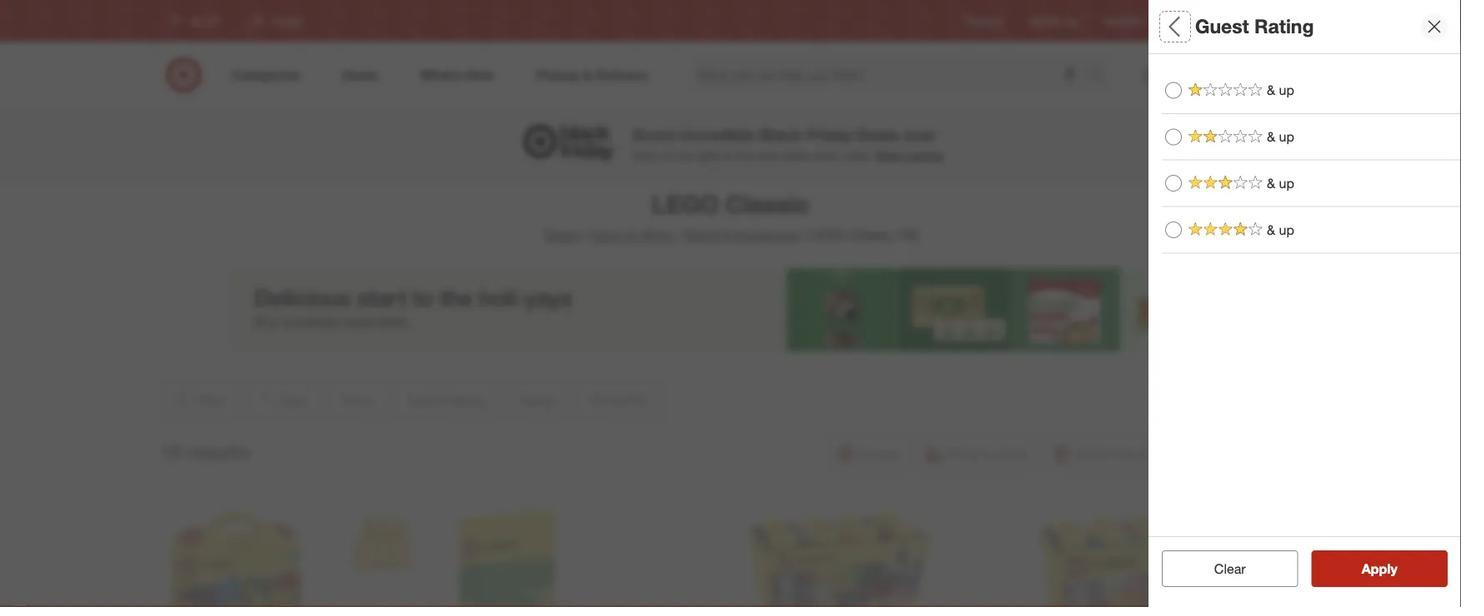 Task type: vqa. For each thing, say whether or not it's contained in the screenshot.
leftmost THE WITH
no



Task type: describe. For each thing, give the bounding box(es) containing it.
guest rating inside dialog
[[1196, 15, 1315, 38]]

apply button
[[1312, 551, 1449, 588]]

search
[[1083, 68, 1123, 85]]

gifts
[[699, 148, 721, 163]]

& up for 1st & up option from the bottom
[[1268, 222, 1295, 238]]

rating inside button
[[1211, 130, 1261, 149]]

incredible
[[681, 125, 755, 144]]

price
[[1163, 66, 1202, 85]]

fpo/apo button
[[1163, 229, 1462, 288]]

redcard
[[1105, 15, 1145, 27]]

deals inside button
[[1163, 188, 1205, 207]]

weekly ad
[[1031, 15, 1078, 27]]

1 horizontal spatial lego
[[810, 227, 846, 244]]

& inside score incredible black friday deals now save on top gifts & find new deals each week. start saving
[[724, 148, 732, 163]]

18 results
[[161, 441, 249, 464]]

guest rating button
[[1163, 113, 1462, 171]]

advertisement region
[[231, 268, 1231, 352]]

18
[[161, 441, 182, 464]]

target circle link
[[1171, 14, 1227, 28]]

see results button
[[1312, 551, 1449, 588]]

apply
[[1363, 561, 1398, 578]]

weekly
[[1031, 15, 1063, 27]]

score
[[633, 125, 677, 144]]

$50
[[1226, 87, 1245, 102]]

(18)
[[896, 227, 918, 244]]

shop
[[642, 227, 674, 244]]

1 / from the left
[[583, 227, 588, 244]]

to
[[627, 227, 639, 244]]

now
[[904, 125, 935, 144]]

black
[[760, 125, 802, 144]]

each
[[814, 148, 839, 163]]

filters
[[1191, 15, 1243, 38]]

ways
[[591, 227, 623, 244]]

see results
[[1345, 561, 1416, 578]]

circle
[[1201, 15, 1227, 27]]

2 up from the top
[[1280, 129, 1295, 145]]

ways to shop link
[[591, 227, 674, 244]]

& up for & up radio
[[1268, 82, 1295, 98]]

guest rating inside button
[[1163, 130, 1261, 149]]

all
[[1242, 561, 1255, 578]]

registry
[[967, 15, 1004, 27]]

find
[[1254, 15, 1273, 27]]

find stores
[[1254, 15, 1305, 27]]

find
[[735, 148, 754, 163]]

rating inside dialog
[[1255, 15, 1315, 38]]

guest rating dialog
[[1149, 0, 1462, 608]]

4 up from the top
[[1280, 222, 1295, 238]]

score incredible black friday deals now save on top gifts & find new deals each week. start saving
[[633, 125, 943, 163]]

0 horizontal spatial lego
[[652, 189, 719, 219]]

redcard link
[[1105, 14, 1145, 28]]

target inside lego classic target / ways to shop / brand experiences / lego classic (18)
[[543, 227, 580, 244]]

guest inside dialog
[[1196, 15, 1250, 38]]

& up for first & up option from the top of the guest rating dialog
[[1268, 129, 1295, 145]]

target circle
[[1171, 15, 1227, 27]]

top
[[678, 148, 695, 163]]

deals button
[[1163, 171, 1462, 229]]

3 & up radio from the top
[[1166, 222, 1183, 238]]



Task type: locate. For each thing, give the bounding box(es) containing it.
0 horizontal spatial classic
[[726, 189, 810, 219]]

1 clear from the left
[[1207, 561, 1238, 578]]

Include out of stock checkbox
[[1163, 304, 1179, 321]]

start
[[876, 148, 904, 163]]

2 / from the left
[[677, 227, 682, 244]]

& up radio
[[1166, 82, 1183, 99]]

clear for clear all
[[1207, 561, 1238, 578]]

0 horizontal spatial results
[[187, 441, 249, 464]]

ad
[[1066, 15, 1078, 27]]

$25
[[1163, 87, 1181, 102]]

target left circle at top
[[1171, 15, 1199, 27]]

registry link
[[967, 14, 1004, 28]]

clear for clear
[[1215, 561, 1246, 578]]

classic
[[726, 189, 810, 219], [849, 227, 893, 244]]

guest inside button
[[1163, 130, 1207, 149]]

deals
[[857, 125, 899, 144], [1163, 188, 1205, 207]]

1 horizontal spatial classic
[[849, 227, 893, 244]]

see
[[1345, 561, 1369, 578]]

all filters dialog
[[1149, 0, 1462, 608]]

2 clear from the left
[[1215, 561, 1246, 578]]

/ right shop
[[677, 227, 682, 244]]

price $25  –  $50; $50  –  $100
[[1163, 66, 1290, 102]]

guest
[[1196, 15, 1250, 38], [1163, 130, 1207, 149]]

rating right filters
[[1255, 15, 1315, 38]]

1 horizontal spatial target
[[1171, 15, 1199, 27]]

1 horizontal spatial /
[[677, 227, 682, 244]]

stores
[[1276, 15, 1305, 27]]

friday
[[806, 125, 852, 144]]

clear inside button
[[1215, 561, 1246, 578]]

clear all button
[[1163, 551, 1299, 588]]

1 vertical spatial guest rating
[[1163, 130, 1261, 149]]

1 vertical spatial classic
[[849, 227, 893, 244]]

guest rating
[[1196, 15, 1315, 38], [1163, 130, 1261, 149]]

brand experiences link
[[685, 227, 799, 244]]

0 vertical spatial lego
[[652, 189, 719, 219]]

deals up fpo/apo on the top of page
[[1163, 188, 1205, 207]]

brand
[[685, 227, 721, 244]]

new
[[758, 148, 779, 163]]

deals
[[783, 148, 811, 163]]

1 & up from the top
[[1268, 82, 1295, 98]]

0 vertical spatial classic
[[726, 189, 810, 219]]

results right 18
[[187, 441, 249, 464]]

deals inside score incredible black friday deals now save on top gifts & find new deals each week. start saving
[[857, 125, 899, 144]]

0 vertical spatial & up radio
[[1166, 129, 1183, 145]]

search button
[[1083, 57, 1123, 97]]

fpo/apo
[[1163, 247, 1234, 266]]

1 vertical spatial results
[[1373, 561, 1416, 578]]

0 vertical spatial guest rating
[[1196, 15, 1315, 38]]

lego
[[652, 189, 719, 219], [810, 227, 846, 244]]

results for see results
[[1373, 561, 1416, 578]]

& up radio
[[1166, 129, 1183, 145], [1166, 175, 1183, 192], [1166, 222, 1183, 238]]

deals up start
[[857, 125, 899, 144]]

3 / from the left
[[802, 227, 807, 244]]

all filters
[[1163, 15, 1243, 38]]

4 & up from the top
[[1268, 222, 1295, 238]]

2 & up from the top
[[1268, 129, 1295, 145]]

0 vertical spatial deals
[[857, 125, 899, 144]]

target link
[[543, 227, 580, 244]]

all
[[1163, 15, 1186, 38]]

target left ways
[[543, 227, 580, 244]]

& up
[[1268, 82, 1295, 98], [1268, 129, 1295, 145], [1268, 175, 1295, 192], [1268, 222, 1295, 238]]

save
[[633, 148, 658, 163]]

on
[[662, 148, 675, 163]]

1 vertical spatial & up radio
[[1166, 175, 1183, 192]]

lego classic target / ways to shop / brand experiences / lego classic (18)
[[543, 189, 918, 244]]

0 vertical spatial rating
[[1255, 15, 1315, 38]]

$100
[[1265, 87, 1290, 102]]

results inside button
[[1373, 561, 1416, 578]]

3 & up from the top
[[1268, 175, 1295, 192]]

&
[[1268, 82, 1276, 98], [1268, 129, 1276, 145], [724, 148, 732, 163], [1268, 175, 1276, 192], [1268, 222, 1276, 238]]

1 & up radio from the top
[[1166, 129, 1183, 145]]

0 horizontal spatial /
[[583, 227, 588, 244]]

1 vertical spatial guest
[[1163, 130, 1207, 149]]

clear button
[[1163, 551, 1299, 588]]

0 vertical spatial guest
[[1196, 15, 1250, 38]]

/ left ways
[[583, 227, 588, 244]]

/
[[583, 227, 588, 244], [677, 227, 682, 244], [802, 227, 807, 244]]

2 horizontal spatial /
[[802, 227, 807, 244]]

up
[[1280, 82, 1295, 98], [1280, 129, 1295, 145], [1280, 175, 1295, 192], [1280, 222, 1295, 238]]

2 vertical spatial & up radio
[[1166, 222, 1183, 238]]

rating down $50
[[1211, 130, 1261, 149]]

lego up brand
[[652, 189, 719, 219]]

find stores link
[[1254, 14, 1305, 28]]

saving
[[907, 148, 943, 163]]

classic up experiences
[[726, 189, 810, 219]]

2 & up radio from the top
[[1166, 175, 1183, 192]]

target
[[1171, 15, 1199, 27], [543, 227, 580, 244]]

1 horizontal spatial results
[[1373, 561, 1416, 578]]

3 up from the top
[[1280, 175, 1295, 192]]

week.
[[843, 148, 873, 163]]

/ right experiences
[[802, 227, 807, 244]]

classic left (18)
[[849, 227, 893, 244]]

results
[[187, 441, 249, 464], [1373, 561, 1416, 578]]

clear all
[[1207, 561, 1255, 578]]

1 horizontal spatial deals
[[1163, 188, 1205, 207]]

rating
[[1255, 15, 1315, 38], [1211, 130, 1261, 149]]

$50;
[[1201, 87, 1223, 102]]

1 up from the top
[[1280, 82, 1295, 98]]

1 vertical spatial rating
[[1211, 130, 1261, 149]]

What can we help you find? suggestions appear below search field
[[688, 57, 1094, 93]]

& up for second & up option from the bottom of the guest rating dialog
[[1268, 175, 1295, 192]]

results right see
[[1373, 561, 1416, 578]]

lego right experiences
[[810, 227, 846, 244]]

1 vertical spatial lego
[[810, 227, 846, 244]]

clear
[[1207, 561, 1238, 578], [1215, 561, 1246, 578]]

weekly ad link
[[1031, 14, 1078, 28]]

clear inside button
[[1207, 561, 1238, 578]]

1 vertical spatial target
[[543, 227, 580, 244]]

1 vertical spatial deals
[[1163, 188, 1205, 207]]

0 vertical spatial results
[[187, 441, 249, 464]]

0 vertical spatial target
[[1171, 15, 1199, 27]]

0 horizontal spatial deals
[[857, 125, 899, 144]]

results for 18 results
[[187, 441, 249, 464]]

experiences
[[725, 227, 799, 244]]

0 horizontal spatial target
[[543, 227, 580, 244]]



